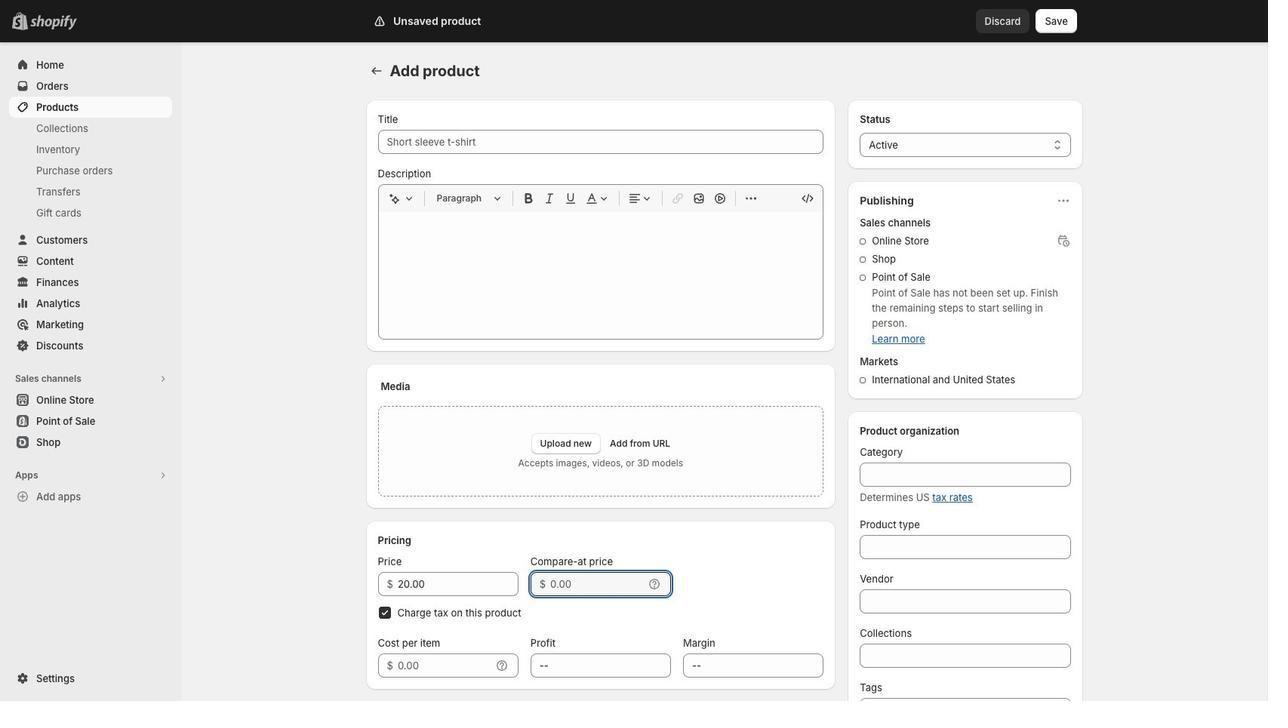 Task type: vqa. For each thing, say whether or not it's contained in the screenshot.
Add apps the Add
no



Task type: describe. For each thing, give the bounding box(es) containing it.
2   text field from the top
[[398, 654, 491, 678]]

1   text field from the top
[[398, 572, 518, 596]]



Task type: locate. For each thing, give the bounding box(es) containing it.
None text field
[[860, 463, 1071, 487], [860, 590, 1071, 614], [530, 654, 671, 678], [683, 654, 824, 678], [860, 698, 1071, 701], [860, 463, 1071, 487], [860, 590, 1071, 614], [530, 654, 671, 678], [683, 654, 824, 678], [860, 698, 1071, 701]]

shopify image
[[33, 15, 80, 30]]

0 vertical spatial   text field
[[398, 572, 518, 596]]

None text field
[[860, 535, 1071, 559], [860, 644, 1071, 668], [860, 535, 1071, 559], [860, 644, 1071, 668]]

  text field
[[398, 572, 518, 596], [398, 654, 491, 678]]

Short sleeve t-shirt text field
[[378, 130, 824, 154]]

1 vertical spatial   text field
[[398, 654, 491, 678]]

  text field
[[550, 572, 644, 596]]



